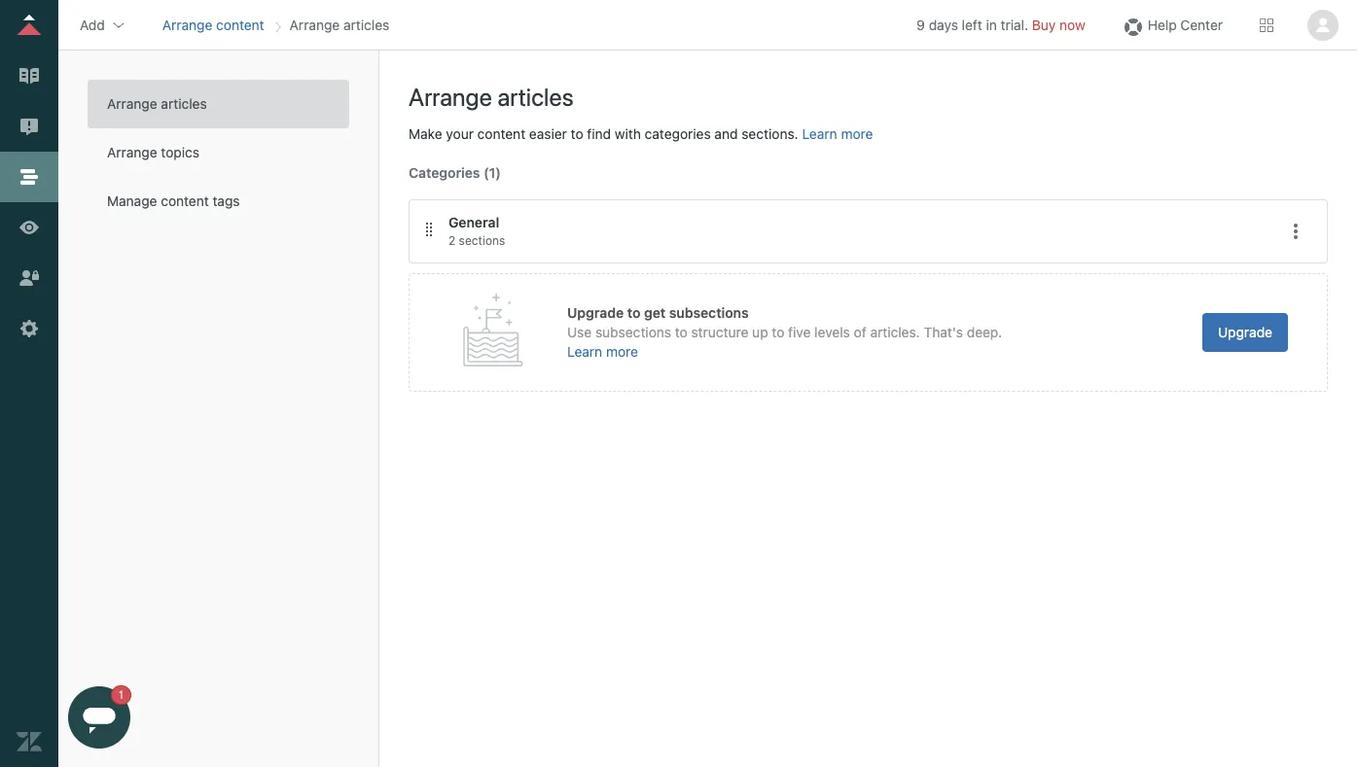 Task type: locate. For each thing, give the bounding box(es) containing it.
0 horizontal spatial learn
[[567, 343, 603, 360]]

your
[[446, 125, 474, 142]]

content for manage content tags
[[161, 193, 209, 209]]

content
[[216, 16, 264, 33], [478, 125, 526, 142], [161, 193, 209, 209]]

help center button
[[1115, 10, 1229, 39]]

arrange for arrange topics link
[[107, 144, 157, 161]]

content up the (1)
[[478, 125, 526, 142]]

0 vertical spatial upgrade
[[567, 304, 624, 321]]

2 horizontal spatial arrange articles
[[409, 83, 574, 111]]

0 vertical spatial learn
[[802, 125, 838, 142]]

0 horizontal spatial upgrade
[[567, 304, 624, 321]]

0 vertical spatial more
[[841, 125, 873, 142]]

manage
[[107, 193, 157, 209]]

content up 'arrange articles' link
[[216, 16, 264, 33]]

arrange for 'arrange articles' link
[[107, 95, 157, 112]]

1 horizontal spatial content
[[216, 16, 264, 33]]

customize design image
[[17, 215, 42, 240]]

0 vertical spatial content
[[216, 16, 264, 33]]

arrange
[[162, 16, 213, 33], [290, 16, 340, 33], [409, 83, 492, 111], [107, 95, 157, 112], [107, 144, 157, 161]]

categories (1)
[[409, 164, 501, 181]]

1 vertical spatial learn
[[567, 343, 603, 360]]

0 horizontal spatial learn more link
[[567, 343, 638, 360]]

to right up
[[772, 324, 785, 340]]

up
[[753, 324, 768, 340]]

learn more link down use
[[567, 343, 638, 360]]

categories
[[409, 164, 480, 181]]

in
[[986, 16, 997, 33]]

2 horizontal spatial content
[[478, 125, 526, 142]]

navigation containing arrange content
[[158, 10, 393, 39]]

general
[[449, 214, 500, 231]]

and
[[715, 125, 738, 142]]

1 vertical spatial learn more link
[[567, 343, 638, 360]]

2 vertical spatial content
[[161, 193, 209, 209]]

upgrade inside button
[[1219, 324, 1273, 340]]

arrange topics
[[107, 144, 199, 161]]

upgrade
[[567, 304, 624, 321], [1219, 324, 1273, 340]]

five
[[788, 324, 811, 340]]

1 horizontal spatial arrange articles
[[290, 16, 390, 33]]

learn more link
[[802, 125, 873, 142], [567, 343, 638, 360]]

left
[[962, 16, 983, 33]]

1 horizontal spatial learn
[[802, 125, 838, 142]]

subsections down get
[[596, 324, 672, 340]]

upgrade inside upgrade to get subsections use subsections to structure up to five levels of articles. that's deep. learn more
[[567, 304, 624, 321]]

structure
[[692, 324, 749, 340]]

learn down use
[[567, 343, 603, 360]]

help
[[1148, 16, 1177, 33]]

to
[[571, 125, 584, 142], [627, 304, 641, 321], [675, 324, 688, 340], [772, 324, 785, 340]]

trial.
[[1001, 16, 1029, 33]]

9 days left in trial. buy now
[[917, 16, 1086, 33]]

general 2 sections
[[449, 214, 505, 248]]

arrange articles
[[290, 16, 390, 33], [409, 83, 574, 111], [107, 95, 207, 112]]

1 horizontal spatial articles
[[344, 16, 390, 33]]

0 horizontal spatial content
[[161, 193, 209, 209]]

subsections up structure
[[669, 304, 749, 321]]

1 horizontal spatial upgrade
[[1219, 324, 1273, 340]]

with
[[615, 125, 641, 142]]

content left tags
[[161, 193, 209, 209]]

learn more link right sections.
[[802, 125, 873, 142]]

days
[[929, 16, 959, 33]]

learn
[[802, 125, 838, 142], [567, 343, 603, 360]]

tags
[[213, 193, 240, 209]]

1 horizontal spatial more
[[841, 125, 873, 142]]

that's
[[924, 324, 963, 340]]

articles.
[[871, 324, 920, 340]]

0 vertical spatial learn more link
[[802, 125, 873, 142]]

manage content tags
[[107, 193, 240, 209]]

help center
[[1148, 16, 1223, 33]]

1 vertical spatial subsections
[[596, 324, 672, 340]]

0 horizontal spatial more
[[606, 343, 638, 360]]

articles
[[344, 16, 390, 33], [498, 83, 574, 111], [161, 95, 207, 112]]

moderate content image
[[17, 114, 42, 139]]

1 vertical spatial upgrade
[[1219, 324, 1273, 340]]

subsections
[[669, 304, 749, 321], [596, 324, 672, 340]]

learn right sections.
[[802, 125, 838, 142]]

1 vertical spatial more
[[606, 343, 638, 360]]

to left structure
[[675, 324, 688, 340]]

1 horizontal spatial learn more link
[[802, 125, 873, 142]]

navigation
[[158, 10, 393, 39]]

more
[[841, 125, 873, 142], [606, 343, 638, 360]]

deep.
[[967, 324, 1003, 340]]

9
[[917, 16, 925, 33]]

add
[[80, 16, 105, 33]]



Task type: vqa. For each thing, say whether or not it's contained in the screenshot.
2nd Fun from left
no



Task type: describe. For each thing, give the bounding box(es) containing it.
to left get
[[627, 304, 641, 321]]

(1)
[[484, 164, 501, 181]]

manage articles image
[[17, 63, 42, 89]]

more inside upgrade to get subsections use subsections to structure up to five levels of articles. that's deep. learn more
[[606, 343, 638, 360]]

upgrade for upgrade to get subsections use subsections to structure up to five levels of articles. that's deep. learn more
[[567, 304, 624, 321]]

levels
[[815, 324, 850, 340]]

buy
[[1032, 16, 1056, 33]]

upgrade for upgrade
[[1219, 324, 1273, 340]]

use
[[567, 324, 592, 340]]

easier
[[529, 125, 567, 142]]

categories
[[645, 125, 711, 142]]

2
[[449, 234, 456, 248]]

learn inside upgrade to get subsections use subsections to structure up to five levels of articles. that's deep. learn more
[[567, 343, 603, 360]]

now
[[1060, 16, 1086, 33]]

upgrade to get subsections use subsections to structure up to five levels of articles. that's deep. learn more
[[567, 304, 1003, 360]]

of
[[854, 324, 867, 340]]

to left find
[[571, 125, 584, 142]]

find
[[587, 125, 611, 142]]

settings image
[[17, 316, 42, 342]]

0 horizontal spatial arrange articles
[[107, 95, 207, 112]]

make your content easier to find with categories and sections. learn more
[[409, 125, 873, 142]]

get
[[644, 304, 666, 321]]

1 vertical spatial content
[[478, 125, 526, 142]]

sections.
[[742, 125, 799, 142]]

user permissions image
[[17, 266, 42, 291]]

content for arrange content
[[216, 16, 264, 33]]

manage content tags link
[[88, 177, 349, 226]]

topics
[[161, 144, 199, 161]]

0 vertical spatial subsections
[[669, 304, 749, 321]]

arrange content link
[[162, 16, 264, 33]]

add button
[[74, 10, 132, 39]]

2 horizontal spatial articles
[[498, 83, 574, 111]]

center
[[1181, 16, 1223, 33]]

zendesk products image
[[1260, 18, 1274, 32]]

make
[[409, 125, 442, 142]]

0 horizontal spatial articles
[[161, 95, 207, 112]]

arrange topics link
[[88, 128, 349, 177]]

arrange for arrange content link
[[162, 16, 213, 33]]

zendesk image
[[17, 730, 42, 755]]

arrange content image
[[17, 164, 42, 190]]

arrange content
[[162, 16, 264, 33]]

upgrade button
[[1203, 313, 1289, 352]]

arrange articles link
[[88, 80, 349, 128]]

sections
[[459, 234, 505, 248]]



